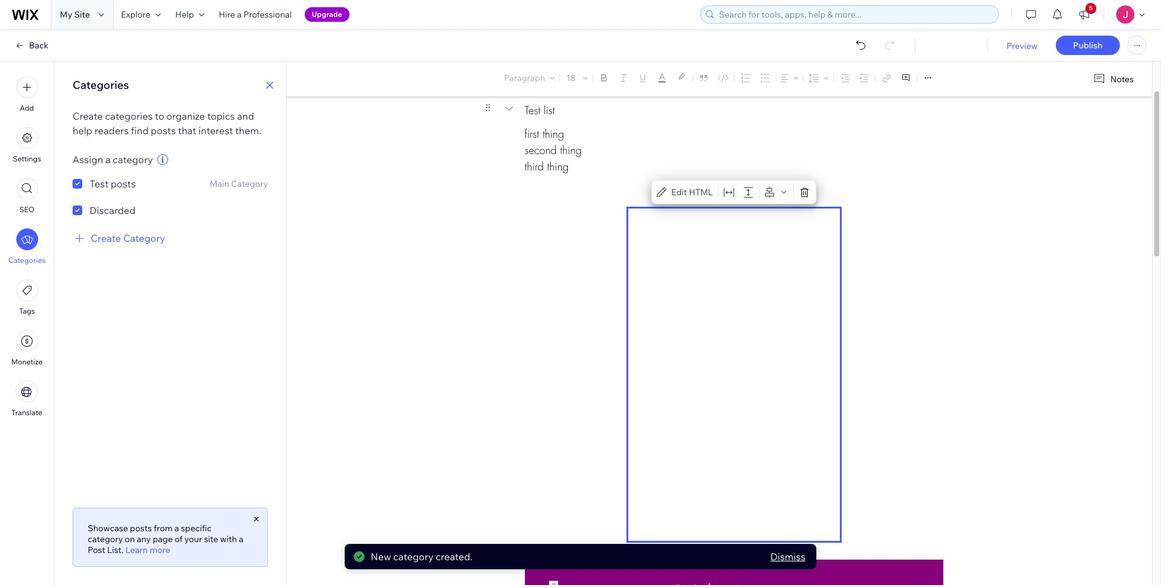 Task type: describe. For each thing, give the bounding box(es) containing it.
seo
[[19, 205, 35, 214]]

seo button
[[16, 178, 38, 214]]

first
[[525, 127, 539, 141]]

edit html
[[671, 187, 713, 198]]

category inside showcase posts from a specific category on any page of your site with a post list.
[[88, 534, 123, 545]]

learn more link
[[125, 545, 170, 556]]

discarded
[[90, 204, 136, 217]]

my site
[[60, 9, 90, 20]]

settings
[[13, 154, 41, 163]]

find
[[131, 125, 149, 137]]

0 horizontal spatial categories
[[8, 256, 45, 265]]

create for create category
[[91, 232, 121, 244]]

third
[[525, 160, 544, 174]]

back button
[[15, 40, 48, 51]]

dismiss
[[771, 551, 806, 563]]

readers
[[95, 125, 129, 137]]

site
[[204, 534, 218, 545]]

list
[[544, 103, 555, 117]]

create category button
[[73, 231, 165, 246]]

and
[[237, 110, 254, 122]]

a inside the hire a professional link
[[237, 9, 242, 20]]

learn
[[125, 545, 148, 556]]

publish button
[[1056, 36, 1120, 55]]

monetize
[[11, 357, 43, 367]]

upgrade button
[[305, 7, 349, 22]]

translate button
[[12, 381, 42, 417]]

assign
[[73, 154, 103, 166]]

post
[[88, 545, 105, 556]]

create for create categories to organize topics and help readers find posts that interest them.
[[73, 110, 103, 122]]

interest
[[199, 125, 233, 137]]

any
[[137, 534, 151, 545]]

showcase posts from a specific category on any page of your site with a post list.
[[88, 523, 243, 556]]

publish
[[1073, 40, 1103, 51]]

organize
[[166, 110, 205, 122]]

a right with
[[239, 534, 243, 545]]

category for create category
[[123, 232, 165, 244]]

showcase
[[88, 523, 128, 534]]

more
[[150, 545, 170, 556]]

on
[[125, 534, 135, 545]]

tags button
[[16, 279, 38, 316]]

posts inside create categories to organize topics and help readers find posts that interest them.
[[151, 125, 176, 137]]

notes
[[1111, 73, 1134, 84]]

Test posts checkbox
[[73, 177, 136, 191]]

a right from
[[174, 523, 179, 534]]

topics
[[207, 110, 235, 122]]

back
[[29, 40, 48, 51]]

test list
[[525, 103, 555, 117]]

specific
[[181, 523, 212, 534]]

learn more
[[125, 545, 170, 556]]

categories
[[105, 110, 153, 122]]

posts for test posts
[[111, 178, 136, 190]]

category for main category
[[231, 178, 268, 189]]

that
[[178, 125, 196, 137]]

settings button
[[13, 127, 41, 163]]

hire a professional link
[[212, 0, 299, 29]]

a right the assign at left top
[[105, 154, 111, 166]]



Task type: locate. For each thing, give the bounding box(es) containing it.
2 vertical spatial posts
[[130, 523, 152, 534]]

second
[[525, 143, 557, 157]]

0 vertical spatial thing
[[543, 127, 564, 141]]

1 vertical spatial thing
[[560, 143, 582, 157]]

explore
[[121, 9, 151, 20]]

test posts
[[90, 178, 136, 190]]

list.
[[107, 545, 124, 556]]

a
[[237, 9, 242, 20], [105, 154, 111, 166], [174, 523, 179, 534], [239, 534, 243, 545]]

categories button
[[8, 229, 45, 265]]

tags
[[19, 307, 35, 316]]

create down discarded option
[[91, 232, 121, 244]]

main category
[[210, 178, 268, 189]]

0 vertical spatial posts
[[151, 125, 176, 137]]

test
[[525, 103, 540, 117], [90, 178, 109, 190]]

paragraph
[[504, 73, 545, 83]]

alert containing new category created.
[[345, 544, 817, 570]]

thing up the second
[[543, 127, 564, 141]]

menu containing add
[[0, 69, 54, 425]]

monetize button
[[11, 330, 43, 367]]

1 vertical spatial create
[[91, 232, 121, 244]]

1 vertical spatial categories
[[8, 256, 45, 265]]

0 vertical spatial category
[[113, 154, 153, 166]]

0 horizontal spatial test
[[90, 178, 109, 190]]

professional
[[244, 9, 292, 20]]

thing right third
[[547, 160, 569, 174]]

a right hire
[[237, 9, 242, 20]]

category left on
[[88, 534, 123, 545]]

category inside create category button
[[123, 232, 165, 244]]

notes button
[[1089, 71, 1138, 87]]

with
[[220, 534, 237, 545]]

category down find
[[113, 154, 153, 166]]

test for test list
[[525, 103, 540, 117]]

site
[[74, 9, 90, 20]]

thing right the second
[[560, 143, 582, 157]]

1 horizontal spatial test
[[525, 103, 540, 117]]

0 vertical spatial test
[[525, 103, 540, 117]]

created.
[[436, 551, 473, 563]]

posts inside option
[[111, 178, 136, 190]]

add
[[20, 103, 34, 113]]

1 vertical spatial test
[[90, 178, 109, 190]]

first thing second thing third thing
[[525, 127, 582, 174]]

5
[[1089, 4, 1093, 12]]

posts down assign a category
[[111, 178, 136, 190]]

assign a category
[[73, 154, 153, 166]]

help
[[73, 125, 92, 137]]

menu
[[0, 69, 54, 425]]

new
[[371, 551, 391, 563]]

paragraph button
[[502, 70, 557, 86]]

edit
[[671, 187, 687, 198]]

edit html button
[[654, 184, 715, 201]]

upgrade
[[312, 10, 342, 19]]

test down the assign at left top
[[90, 178, 109, 190]]

preview button
[[1007, 41, 1038, 51]]

your
[[185, 534, 202, 545]]

page
[[153, 534, 173, 545]]

them.
[[235, 125, 261, 137]]

category inside alert
[[393, 551, 434, 563]]

posts down to
[[151, 125, 176, 137]]

create
[[73, 110, 103, 122], [91, 232, 121, 244]]

1 horizontal spatial category
[[231, 178, 268, 189]]

category
[[231, 178, 268, 189], [123, 232, 165, 244]]

new category created.
[[371, 551, 473, 563]]

category right new
[[393, 551, 434, 563]]

posts up learn
[[130, 523, 152, 534]]

of
[[175, 534, 183, 545]]

thing
[[543, 127, 564, 141], [560, 143, 582, 157], [547, 160, 569, 174]]

create inside create category button
[[91, 232, 121, 244]]

help button
[[168, 0, 212, 29]]

to
[[155, 110, 164, 122]]

test for test posts
[[90, 178, 109, 190]]

5 button
[[1071, 0, 1098, 29]]

2 vertical spatial thing
[[547, 160, 569, 174]]

help
[[175, 9, 194, 20]]

hire
[[219, 9, 235, 20]]

hire a professional
[[219, 9, 292, 20]]

preview
[[1007, 41, 1038, 51]]

0 vertical spatial categories
[[73, 78, 129, 92]]

categories
[[73, 78, 129, 92], [8, 256, 45, 265]]

add button
[[16, 76, 38, 113]]

category
[[113, 154, 153, 166], [88, 534, 123, 545], [393, 551, 434, 563]]

my
[[60, 9, 72, 20]]

posts for showcase posts from a specific category on any page of your site with a post list.
[[130, 523, 152, 534]]

categories up "categories"
[[73, 78, 129, 92]]

translate
[[12, 408, 42, 417]]

0 vertical spatial create
[[73, 110, 103, 122]]

category right main
[[231, 178, 268, 189]]

posts
[[151, 125, 176, 137], [111, 178, 136, 190], [130, 523, 152, 534]]

create up help at the top left
[[73, 110, 103, 122]]

html
[[689, 187, 713, 198]]

dismiss button
[[771, 550, 806, 564]]

Search for tools, apps, help & more... field
[[716, 6, 995, 23]]

0 vertical spatial category
[[231, 178, 268, 189]]

1 vertical spatial posts
[[111, 178, 136, 190]]

test inside test posts option
[[90, 178, 109, 190]]

category down the 'discarded'
[[123, 232, 165, 244]]

1 horizontal spatial categories
[[73, 78, 129, 92]]

create category
[[91, 232, 165, 244]]

create inside create categories to organize topics and help readers find posts that interest them.
[[73, 110, 103, 122]]

posts inside showcase posts from a specific category on any page of your site with a post list.
[[130, 523, 152, 534]]

create categories to organize topics and help readers find posts that interest them.
[[73, 110, 261, 137]]

0 horizontal spatial category
[[123, 232, 165, 244]]

2 vertical spatial category
[[393, 551, 434, 563]]

1 vertical spatial category
[[88, 534, 123, 545]]

test left list
[[525, 103, 540, 117]]

main
[[210, 178, 229, 189]]

1 vertical spatial category
[[123, 232, 165, 244]]

alert
[[345, 544, 817, 570]]

Discarded checkbox
[[73, 203, 136, 218]]

categories up the tags button
[[8, 256, 45, 265]]

from
[[154, 523, 173, 534]]



Task type: vqa. For each thing, say whether or not it's contained in the screenshot.
Tags button
yes



